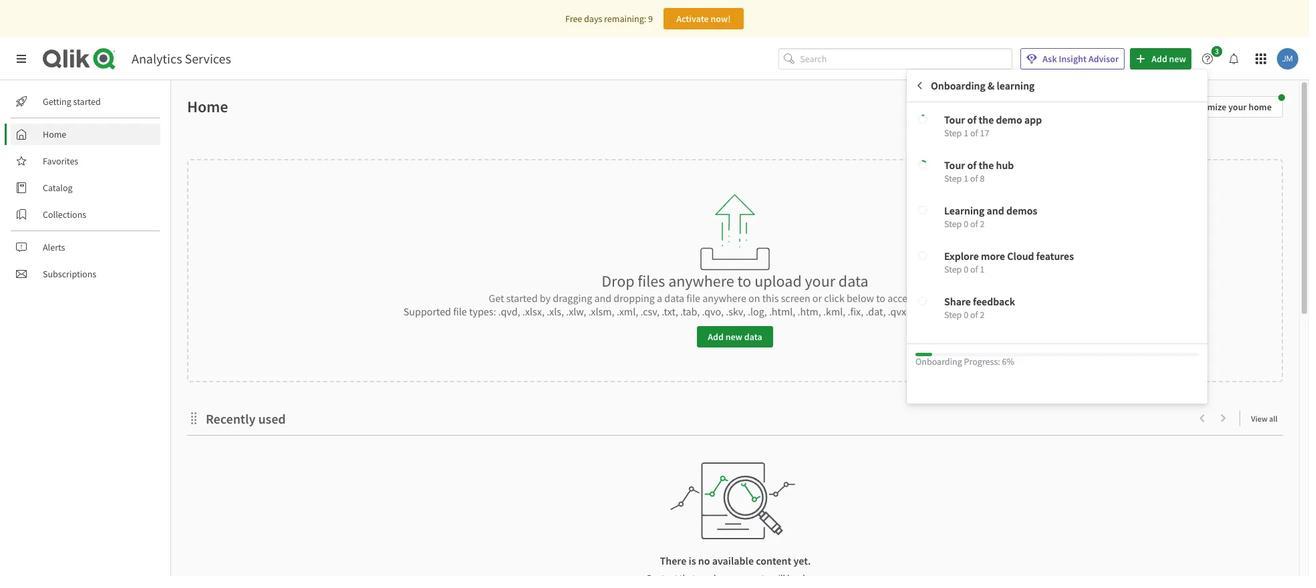 Task type: describe. For each thing, give the bounding box(es) containing it.
app
[[1025, 113, 1043, 126]]

6%
[[1003, 356, 1015, 368]]

and inside learning and demos step 0 of 2
[[987, 204, 1005, 217]]

.qvf,
[[1025, 305, 1044, 318]]

cloud
[[1008, 249, 1035, 263]]

0 horizontal spatial file
[[453, 305, 467, 318]]

available
[[713, 554, 754, 568]]

of left 8
[[971, 173, 979, 185]]

dragging
[[553, 292, 593, 305]]

main content containing home
[[166, 80, 1310, 576]]

free days remaining: 9
[[566, 13, 653, 25]]

step inside tour of the hub step 1 of 8
[[945, 173, 962, 185]]

get
[[489, 292, 504, 305]]

2 horizontal spatial data
[[839, 271, 869, 292]]

more
[[982, 249, 1006, 263]]

insight
[[1060, 53, 1087, 65]]

1 inside tour of the demo app step 1 of 17
[[964, 127, 969, 139]]

by
[[540, 292, 551, 305]]

.txt,
[[662, 305, 679, 318]]

.qvw
[[1046, 305, 1067, 318]]

9
[[649, 13, 653, 25]]

home inside navigation pane element
[[43, 128, 66, 140]]

there
[[660, 554, 687, 568]]

catalog link
[[11, 177, 160, 199]]

3 button
[[1198, 46, 1227, 70]]

onboarding progress: 6%
[[916, 356, 1015, 368]]

view
[[1252, 414, 1268, 424]]

.dat,
[[866, 305, 886, 318]]

Search text field
[[801, 48, 1013, 70]]

1 horizontal spatial file
[[687, 292, 701, 305]]

3
[[1216, 46, 1220, 56]]

.xls,
[[547, 305, 564, 318]]

0 horizontal spatial data
[[665, 292, 685, 305]]

learning and demos step 0 of 2
[[945, 204, 1038, 230]]

remaining:
[[605, 13, 647, 25]]

dropping
[[614, 292, 655, 305]]

recently used link
[[206, 411, 291, 427]]

analytics services
[[132, 50, 231, 67]]

customize your home
[[1185, 101, 1273, 113]]

favorites
[[43, 155, 78, 167]]

.xlw,
[[566, 305, 587, 318]]

.qvx,
[[889, 305, 910, 318]]

ask insight advisor button
[[1021, 48, 1126, 70]]

the for hub
[[979, 158, 995, 172]]

step inside share feedback step 0 of 2
[[945, 309, 962, 321]]

collections
[[43, 209, 86, 221]]

share
[[945, 295, 971, 308]]

.qvs,
[[960, 305, 980, 318]]

anywhere left on
[[703, 292, 747, 305]]

.csv,
[[641, 305, 660, 318]]

demos
[[1007, 204, 1038, 217]]

below
[[847, 292, 875, 305]]

.prn,
[[912, 305, 932, 318]]

advisor
[[1089, 53, 1119, 65]]

click
[[825, 292, 845, 305]]

progress:
[[965, 356, 1001, 368]]

.xml,
[[617, 305, 639, 318]]

is
[[689, 554, 696, 568]]

tour for tour of the demo app
[[945, 113, 966, 126]]

learning
[[945, 204, 985, 217]]

features
[[1037, 249, 1075, 263]]

close sidebar menu image
[[16, 53, 27, 64]]

share feedback step 0 of 2
[[945, 295, 1016, 321]]

activate now!
[[677, 13, 731, 25]]

services
[[185, 50, 231, 67]]

subscriptions
[[43, 268, 96, 280]]

and inside drop files anywhere to upload your data get started by dragging and dropping a data file anywhere on this screen or click below to access other options. supported file types: .qvd, .xlsx, .xls, .xlw, .xlsm, .xml, .csv, .txt, .tab, .qvo, .skv, .log, .html, .htm, .kml, .fix, .dat, .qvx, .prn, .php, .qvs, .parquet, .qvf, .qvw
[[595, 292, 612, 305]]

17
[[981, 127, 990, 139]]

recently used
[[206, 411, 286, 427]]

of inside explore more cloud features step 0 of 1
[[971, 263, 979, 275]]

.qvd,
[[499, 305, 521, 318]]

supported
[[404, 305, 451, 318]]

getting started link
[[11, 91, 160, 112]]

of inside learning and demos step 0 of 2
[[971, 218, 979, 230]]

new for add new data
[[726, 331, 743, 343]]

of down the onboarding & learning
[[968, 113, 977, 126]]

add for add new
[[1152, 53, 1168, 65]]

onboarding for onboarding & learning
[[931, 79, 986, 92]]

access
[[888, 292, 917, 305]]

.parquet,
[[982, 305, 1023, 318]]

activate now! link
[[664, 8, 744, 29]]

.log,
[[748, 305, 767, 318]]

add new data
[[708, 331, 763, 343]]

.php,
[[935, 305, 958, 318]]



Task type: vqa. For each thing, say whether or not it's contained in the screenshot.
Recently
yes



Task type: locate. For each thing, give the bounding box(es) containing it.
0 horizontal spatial started
[[73, 96, 101, 108]]

of down options.
[[971, 309, 979, 321]]

3 step from the top
[[945, 218, 962, 230]]

the inside tour of the demo app step 1 of 17
[[979, 113, 995, 126]]

screen
[[781, 292, 811, 305]]

data
[[839, 271, 869, 292], [665, 292, 685, 305], [745, 331, 763, 343]]

the
[[979, 113, 995, 126], [979, 158, 995, 172]]

step down learning
[[945, 218, 962, 230]]

2
[[981, 218, 985, 230], [981, 309, 985, 321]]

0 vertical spatial your
[[1229, 101, 1248, 113]]

1 left 17
[[964, 127, 969, 139]]

2 tour from the top
[[945, 158, 966, 172]]

2 vertical spatial 0
[[964, 309, 969, 321]]

.fix,
[[848, 305, 864, 318]]

1 vertical spatial 1
[[964, 173, 969, 185]]

your up .htm,
[[805, 271, 836, 292]]

onboarding
[[931, 79, 986, 92], [916, 356, 963, 368]]

home down services
[[187, 96, 228, 117]]

0 vertical spatial add
[[1152, 53, 1168, 65]]

1 vertical spatial home
[[43, 128, 66, 140]]

file
[[687, 292, 701, 305], [453, 305, 467, 318]]

2 0 from the top
[[964, 263, 969, 275]]

tour down the onboarding & learning
[[945, 113, 966, 126]]

main content
[[166, 80, 1310, 576]]

home link
[[11, 124, 160, 145]]

1 0 from the top
[[964, 218, 969, 230]]

tour for tour of the hub
[[945, 158, 966, 172]]

1 horizontal spatial started
[[507, 292, 538, 305]]

and left .xml,
[[595, 292, 612, 305]]

searchbar element
[[779, 48, 1013, 70]]

learning
[[997, 79, 1035, 92]]

navigation pane element
[[0, 86, 171, 290]]

add new
[[1152, 53, 1187, 65]]

0 vertical spatial tour
[[945, 113, 966, 126]]

step inside learning and demos step 0 of 2
[[945, 218, 962, 230]]

tour inside tour of the hub step 1 of 8
[[945, 158, 966, 172]]

there is no available content yet.
[[660, 554, 811, 568]]

tour up learning
[[945, 158, 966, 172]]

upload
[[755, 271, 802, 292]]

explore more cloud features step 0 of 1
[[945, 249, 1075, 275]]

add down .qvo,
[[708, 331, 724, 343]]

of left hub at the top of the page
[[968, 158, 977, 172]]

to right 'below'
[[877, 292, 886, 305]]

1 horizontal spatial home
[[187, 96, 228, 117]]

1 step from the top
[[945, 127, 962, 139]]

your inside drop files anywhere to upload your data get started by dragging and dropping a data file anywhere on this screen or click below to access other options. supported file types: .qvd, .xlsx, .xls, .xlw, .xlsm, .xml, .csv, .txt, .tab, .qvo, .skv, .log, .html, .htm, .kml, .fix, .dat, .qvx, .prn, .php, .qvs, .parquet, .qvf, .qvw
[[805, 271, 836, 292]]

ask
[[1043, 53, 1058, 65]]

0 down share at the right of page
[[964, 309, 969, 321]]

4 step from the top
[[945, 263, 962, 275]]

1 horizontal spatial to
[[877, 292, 886, 305]]

jeremy miller image
[[1278, 48, 1299, 70]]

.xlsx,
[[523, 305, 545, 318]]

2 inside share feedback step 0 of 2
[[981, 309, 985, 321]]

started
[[73, 96, 101, 108], [507, 292, 538, 305]]

onboarding left progress:
[[916, 356, 963, 368]]

0 inside share feedback step 0 of 2
[[964, 309, 969, 321]]

collections link
[[11, 204, 160, 225]]

subscriptions link
[[11, 263, 160, 285]]

ask insight advisor
[[1043, 53, 1119, 65]]

1 left 8
[[964, 173, 969, 185]]

1 vertical spatial and
[[595, 292, 612, 305]]

drop files anywhere to upload your data get started by dragging and dropping a data file anywhere on this screen or click below to access other options. supported file types: .qvd, .xlsx, .xls, .xlw, .xlsm, .xml, .csv, .txt, .tab, .qvo, .skv, .log, .html, .htm, .kml, .fix, .dat, .qvx, .prn, .php, .qvs, .parquet, .qvf, .qvw
[[404, 271, 1067, 318]]

new inside button
[[726, 331, 743, 343]]

move collection image
[[187, 412, 201, 425]]

and left demos
[[987, 204, 1005, 217]]

3 0 from the top
[[964, 309, 969, 321]]

anywhere up the .tab,
[[669, 271, 735, 292]]

recently
[[206, 411, 256, 427]]

view all
[[1252, 414, 1279, 424]]

your inside button
[[1229, 101, 1248, 113]]

file left types:
[[453, 305, 467, 318]]

0 vertical spatial new
[[1170, 53, 1187, 65]]

on
[[749, 292, 761, 305]]

of
[[968, 113, 977, 126], [971, 127, 979, 139], [968, 158, 977, 172], [971, 173, 979, 185], [971, 218, 979, 230], [971, 263, 979, 275], [971, 309, 979, 321]]

step down share at the right of page
[[945, 309, 962, 321]]

data down .log,
[[745, 331, 763, 343]]

tour of the demo app step 1 of 17
[[945, 113, 1043, 139]]

add new button
[[1131, 48, 1192, 70]]

add inside add new data button
[[708, 331, 724, 343]]

0 down learning
[[964, 218, 969, 230]]

days
[[584, 13, 603, 25]]

onboarding left &
[[931, 79, 986, 92]]

alerts link
[[11, 237, 160, 258]]

onboarding & learning
[[931, 79, 1035, 92]]

0 vertical spatial the
[[979, 113, 995, 126]]

the up 17
[[979, 113, 995, 126]]

activate
[[677, 13, 709, 25]]

getting started
[[43, 96, 101, 108]]

1 vertical spatial new
[[726, 331, 743, 343]]

2 step from the top
[[945, 173, 962, 185]]

all
[[1270, 414, 1279, 424]]

.qvo,
[[702, 305, 724, 318]]

files
[[638, 271, 666, 292]]

1 tour from the top
[[945, 113, 966, 126]]

started inside drop files anywhere to upload your data get started by dragging and dropping a data file anywhere on this screen or click below to access other options. supported file types: .qvd, .xlsx, .xls, .xlw, .xlsm, .xml, .csv, .txt, .tab, .qvo, .skv, .log, .html, .htm, .kml, .fix, .dat, .qvx, .prn, .php, .qvs, .parquet, .qvf, .qvw
[[507, 292, 538, 305]]

2 right .qvs,
[[981, 309, 985, 321]]

file left .qvo,
[[687, 292, 701, 305]]

to
[[738, 271, 752, 292], [877, 292, 886, 305]]

add inside add new dropdown button
[[1152, 53, 1168, 65]]

1 down 'more' on the top right of page
[[981, 263, 985, 275]]

2 inside learning and demos step 0 of 2
[[981, 218, 985, 230]]

data right a
[[665, 292, 685, 305]]

1 vertical spatial add
[[708, 331, 724, 343]]

0 vertical spatial and
[[987, 204, 1005, 217]]

0 horizontal spatial to
[[738, 271, 752, 292]]

step inside explore more cloud features step 0 of 1
[[945, 263, 962, 275]]

home
[[1249, 101, 1273, 113]]

started right getting
[[73, 96, 101, 108]]

of down learning
[[971, 218, 979, 230]]

analytics services element
[[132, 50, 231, 67]]

to left this
[[738, 271, 752, 292]]

explore
[[945, 249, 979, 263]]

the inside tour of the hub step 1 of 8
[[979, 158, 995, 172]]

1 horizontal spatial new
[[1170, 53, 1187, 65]]

tour inside tour of the demo app step 1 of 17
[[945, 113, 966, 126]]

step left 8
[[945, 173, 962, 185]]

of down explore
[[971, 263, 979, 275]]

data inside add new data button
[[745, 331, 763, 343]]

1 vertical spatial the
[[979, 158, 995, 172]]

step left 17
[[945, 127, 962, 139]]

home up favorites
[[43, 128, 66, 140]]

1 2 from the top
[[981, 218, 985, 230]]

2 the from the top
[[979, 158, 995, 172]]

0 vertical spatial home
[[187, 96, 228, 117]]

0 vertical spatial started
[[73, 96, 101, 108]]

1 inside explore more cloud features step 0 of 1
[[981, 263, 985, 275]]

0 inside learning and demos step 0 of 2
[[964, 218, 969, 230]]

of inside share feedback step 0 of 2
[[971, 309, 979, 321]]

0 vertical spatial 1
[[964, 127, 969, 139]]

0 inside explore more cloud features step 0 of 1
[[964, 263, 969, 275]]

group
[[907, 70, 1208, 415]]

feedback
[[974, 295, 1016, 308]]

started inside navigation pane element
[[73, 96, 101, 108]]

0 horizontal spatial your
[[805, 271, 836, 292]]

options.
[[945, 292, 982, 305]]

step
[[945, 127, 962, 139], [945, 173, 962, 185], [945, 218, 962, 230], [945, 263, 962, 275], [945, 309, 962, 321]]

tour of the hub step 1 of 8
[[945, 158, 1015, 185]]

your
[[1229, 101, 1248, 113], [805, 271, 836, 292]]

1 horizontal spatial data
[[745, 331, 763, 343]]

1 vertical spatial 2
[[981, 309, 985, 321]]

step down explore
[[945, 263, 962, 275]]

new down .skv,
[[726, 331, 743, 343]]

0 horizontal spatial and
[[595, 292, 612, 305]]

getting
[[43, 96, 71, 108]]

of left 17
[[971, 127, 979, 139]]

new left the '3' "dropdown button"
[[1170, 53, 1187, 65]]

1 inside tour of the hub step 1 of 8
[[964, 173, 969, 185]]

1 the from the top
[[979, 113, 995, 126]]

1 vertical spatial started
[[507, 292, 538, 305]]

hub
[[997, 158, 1015, 172]]

drop
[[602, 271, 635, 292]]

onboarding for onboarding progress: 6%
[[916, 356, 963, 368]]

1 vertical spatial tour
[[945, 158, 966, 172]]

or
[[813, 292, 823, 305]]

alerts
[[43, 241, 65, 253]]

yet.
[[794, 554, 811, 568]]

data up .fix,
[[839, 271, 869, 292]]

2 2 from the top
[[981, 309, 985, 321]]

0 vertical spatial 2
[[981, 218, 985, 230]]

1
[[964, 127, 969, 139], [964, 173, 969, 185], [981, 263, 985, 275]]

started left by in the bottom of the page
[[507, 292, 538, 305]]

your left home
[[1229, 101, 1248, 113]]

0
[[964, 218, 969, 230], [964, 263, 969, 275], [964, 309, 969, 321]]

1 vertical spatial your
[[805, 271, 836, 292]]

customize your home button
[[1161, 96, 1284, 118]]

.xlsm,
[[589, 305, 615, 318]]

1 horizontal spatial add
[[1152, 53, 1168, 65]]

customize
[[1185, 101, 1227, 113]]

1 horizontal spatial and
[[987, 204, 1005, 217]]

used
[[258, 411, 286, 427]]

0 horizontal spatial new
[[726, 331, 743, 343]]

0 vertical spatial 0
[[964, 218, 969, 230]]

new for add new
[[1170, 53, 1187, 65]]

2 vertical spatial 1
[[981, 263, 985, 275]]

add left the '3' "dropdown button"
[[1152, 53, 1168, 65]]

0 horizontal spatial home
[[43, 128, 66, 140]]

tour
[[945, 113, 966, 126], [945, 158, 966, 172]]

group containing onboarding & learning
[[907, 70, 1208, 415]]

5 step from the top
[[945, 309, 962, 321]]

add for add new data
[[708, 331, 724, 343]]

favorites link
[[11, 150, 160, 172]]

analytics
[[132, 50, 182, 67]]

.htm,
[[798, 305, 822, 318]]

step inside tour of the demo app step 1 of 17
[[945, 127, 962, 139]]

new inside dropdown button
[[1170, 53, 1187, 65]]

0 horizontal spatial add
[[708, 331, 724, 343]]

view all link
[[1252, 410, 1284, 427]]

this
[[763, 292, 779, 305]]

add new data button
[[698, 326, 773, 348]]

0 down explore
[[964, 263, 969, 275]]

2 down learning
[[981, 218, 985, 230]]

1 horizontal spatial your
[[1229, 101, 1248, 113]]

demo
[[997, 113, 1023, 126]]

the up 8
[[979, 158, 995, 172]]

and
[[987, 204, 1005, 217], [595, 292, 612, 305]]

now!
[[711, 13, 731, 25]]

0 vertical spatial onboarding
[[931, 79, 986, 92]]

8
[[981, 173, 985, 185]]

1 vertical spatial 0
[[964, 263, 969, 275]]

1 vertical spatial onboarding
[[916, 356, 963, 368]]

the for demo
[[979, 113, 995, 126]]

&
[[988, 79, 995, 92]]

other
[[919, 292, 943, 305]]



